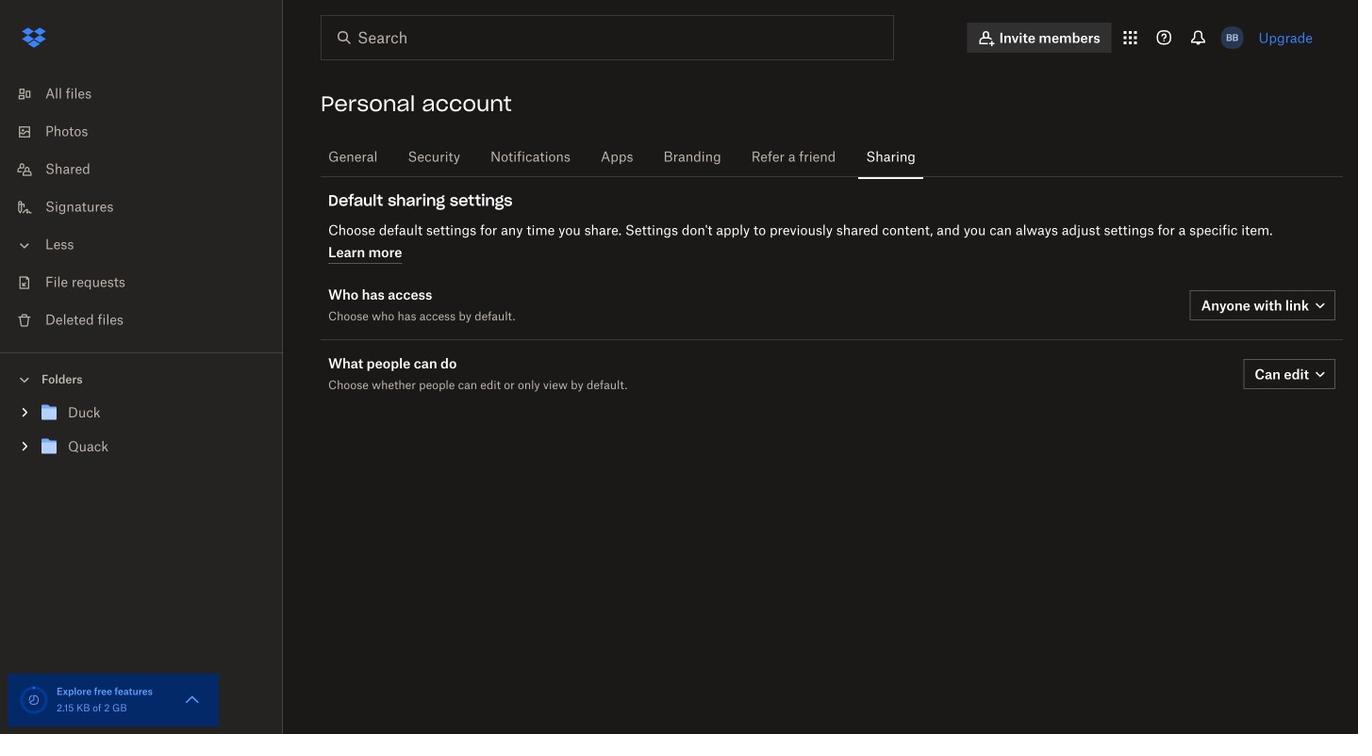 Task type: locate. For each thing, give the bounding box(es) containing it.
quota usage progress bar
[[19, 686, 49, 716]]

quota usage image
[[19, 686, 49, 716]]

Search text field
[[358, 26, 855, 49]]

group
[[0, 393, 283, 479]]

list
[[0, 64, 283, 353]]

tab list
[[321, 132, 1343, 180]]



Task type: vqa. For each thing, say whether or not it's contained in the screenshot.
quota usage IMAGE
yes



Task type: describe. For each thing, give the bounding box(es) containing it.
less image
[[15, 236, 34, 255]]

dropbox image
[[15, 19, 53, 57]]



